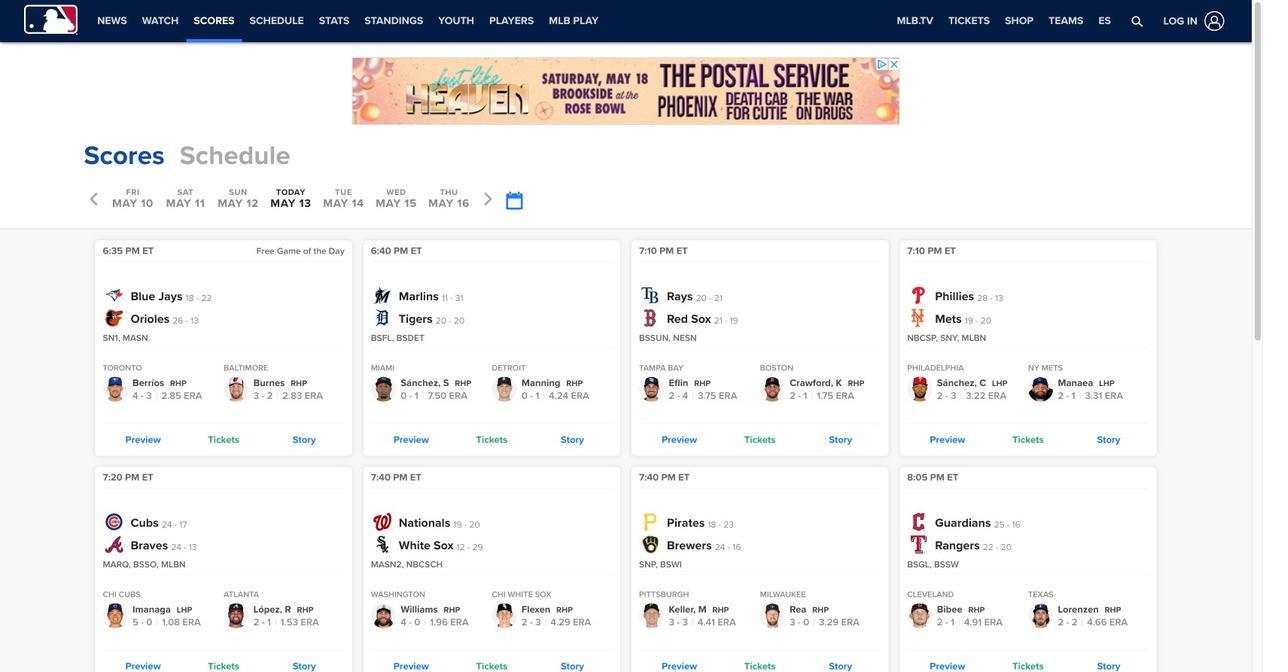 Task type: locate. For each thing, give the bounding box(es) containing it.
2 secondary navigation element from the left
[[606, 0, 733, 42]]

eflin image
[[639, 377, 664, 402]]

imanaga image
[[103, 604, 128, 629]]

red sox image
[[642, 309, 660, 327]]

rangers image
[[910, 536, 928, 554]]

1 vertical spatial advertisement element
[[942, 137, 1168, 175]]

sánchez, s image
[[371, 377, 396, 402]]

rays image
[[642, 287, 660, 305]]

crawford, k image
[[760, 377, 785, 402]]

secondary navigation element
[[90, 0, 606, 42], [606, 0, 733, 42]]

0 horizontal spatial advertisement element
[[352, 57, 900, 125]]

nationals image
[[373, 513, 391, 531]]

berríos image
[[103, 377, 128, 402]]

guardians image
[[910, 513, 928, 531]]

blue jays image
[[105, 287, 123, 305]]

None text field
[[506, 192, 522, 210]]

cubs image
[[105, 513, 123, 531]]

1 horizontal spatial advertisement element
[[942, 137, 1168, 175]]

major league baseball image
[[24, 5, 78, 35]]

burnes image
[[224, 377, 249, 402]]

orioles image
[[105, 309, 123, 327]]

advertisement element
[[352, 57, 900, 125], [942, 137, 1168, 175]]

0 vertical spatial advertisement element
[[352, 57, 900, 125]]

flexen image
[[492, 604, 517, 629]]



Task type: describe. For each thing, give the bounding box(es) containing it.
manaea image
[[1029, 377, 1053, 402]]

bibee image
[[908, 604, 932, 629]]

williams image
[[371, 604, 396, 629]]

keller, m image
[[639, 604, 664, 629]]

sánchez, c image
[[908, 377, 932, 402]]

braves image
[[105, 536, 123, 554]]

brewers image
[[642, 536, 660, 554]]

pirates image
[[642, 513, 660, 531]]

top navigation menu bar
[[0, 0, 1252, 42]]

tigers image
[[373, 309, 391, 327]]

lorenzen image
[[1029, 604, 1053, 629]]

white sox image
[[373, 536, 391, 554]]

lópez, r image
[[224, 604, 249, 629]]

1 secondary navigation element from the left
[[90, 0, 606, 42]]

rea image
[[760, 604, 785, 629]]

manning image
[[492, 377, 517, 402]]

mets image
[[910, 309, 928, 327]]

marlins image
[[373, 287, 391, 305]]

phillies image
[[910, 287, 928, 305]]

tertiary navigation element
[[890, 0, 1119, 42]]



Task type: vqa. For each thing, say whether or not it's contained in the screenshot.
Top Navigation Element
no



